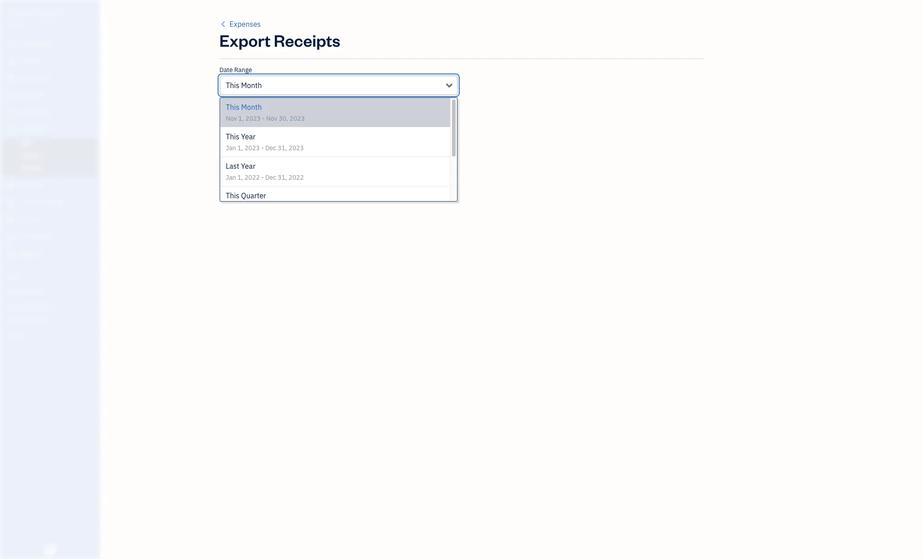 Task type: vqa. For each thing, say whether or not it's contained in the screenshot.
Jan in LAST YEAR JAN 1, 2022 - DEC 31, 2022
yes



Task type: locate. For each thing, give the bounding box(es) containing it.
this down date range
[[226, 81, 240, 90]]

this down "this month" on the top
[[226, 103, 240, 112]]

this month nov 1, 2023 - nov 30, 2023
[[226, 103, 305, 123]]

dec up quarter
[[266, 173, 277, 182]]

1 jan from the top
[[226, 144, 236, 152]]

1 vertical spatial month
[[241, 103, 262, 112]]

dec for this year
[[266, 144, 277, 152]]

nov down file
[[266, 114, 278, 123]]

- up last year jan 1, 2022 - dec 31, 2022
[[262, 144, 264, 152]]

2 nov from the left
[[266, 114, 278, 123]]

freshbooks image
[[43, 545, 57, 555]]

list box containing this month
[[221, 98, 457, 216]]

bank connections image
[[7, 316, 97, 324]]

31,
[[278, 144, 287, 152], [278, 173, 287, 182]]

month
[[241, 81, 262, 90], [241, 103, 262, 112]]

1, inside this month nov 1, 2023 - nov 30, 2023
[[239, 114, 244, 123]]

this inside this month nov 1, 2023 - nov 30, 2023
[[226, 103, 240, 112]]

0 vertical spatial dec
[[266, 144, 277, 152]]

2 year from the top
[[241, 162, 256, 171]]

nov
[[226, 114, 237, 123], [266, 114, 278, 123]]

this inside option
[[226, 191, 240, 200]]

this inside select date range field
[[226, 81, 240, 90]]

1 dec from the top
[[266, 144, 277, 152]]

- inside this month nov 1, 2023 - nov 30, 2023
[[262, 114, 265, 123]]

1 vertical spatial dec
[[266, 173, 277, 182]]

0 vertical spatial jan
[[226, 144, 236, 152]]

expenses
[[230, 20, 261, 29]]

2022
[[245, 173, 260, 182], [289, 173, 304, 182]]

year right last
[[241, 162, 256, 171]]

jan down last
[[226, 173, 236, 182]]

list box
[[221, 98, 457, 216]]

1 31, from the top
[[278, 144, 287, 152]]

- down file
[[262, 114, 265, 123]]

year
[[241, 132, 256, 141], [241, 162, 256, 171]]

1 horizontal spatial 2022
[[289, 173, 304, 182]]

0 vertical spatial 31,
[[278, 144, 287, 152]]

1, up last
[[238, 144, 243, 152]]

maria's company owner
[[7, 8, 64, 25]]

1 vertical spatial 31,
[[278, 173, 287, 182]]

this month option
[[221, 98, 451, 128]]

this left quarter
[[226, 191, 240, 200]]

dec inside this year jan 1, 2023 - dec 31, 2023
[[266, 144, 277, 152]]

1 month from the top
[[241, 81, 262, 90]]

this for this month nov 1, 2023 - nov 30, 2023
[[226, 103, 240, 112]]

- for this year
[[262, 144, 264, 152]]

jan inside this year jan 1, 2023 - dec 31, 2023
[[226, 144, 236, 152]]

1 vertical spatial 1,
[[238, 144, 243, 152]]

export
[[220, 29, 271, 51]]

2 month from the top
[[241, 103, 262, 112]]

apps image
[[7, 273, 97, 280]]

1, inside last year jan 1, 2022 - dec 31, 2022
[[238, 173, 243, 182]]

dec inside last year jan 1, 2022 - dec 31, 2022
[[266, 173, 277, 182]]

dec up last year jan 1, 2022 - dec 31, 2022
[[266, 144, 277, 152]]

-
[[262, 114, 265, 123], [262, 144, 264, 152], [262, 173, 264, 182]]

year for last year
[[241, 162, 256, 171]]

last year jan 1, 2022 - dec 31, 2022
[[226, 162, 304, 182]]

year inside this year jan 1, 2023 - dec 31, 2023
[[241, 132, 256, 141]]

1 2022 from the left
[[245, 173, 260, 182]]

jan inside last year jan 1, 2022 - dec 31, 2022
[[226, 173, 236, 182]]

0 vertical spatial year
[[241, 132, 256, 141]]

31, down this year jan 1, 2023 - dec 31, 2023
[[278, 173, 287, 182]]

0 vertical spatial -
[[262, 114, 265, 123]]

1 this from the top
[[226, 81, 240, 90]]

nov down generate at top left
[[226, 114, 237, 123]]

this
[[226, 81, 240, 90], [226, 103, 240, 112], [226, 132, 240, 141], [226, 191, 240, 200]]

2 vertical spatial -
[[262, 173, 264, 182]]

1 vertical spatial year
[[241, 162, 256, 171]]

this quarter option
[[221, 187, 451, 216]]

year inside last year jan 1, 2022 - dec 31, 2022
[[241, 162, 256, 171]]

4 this from the top
[[226, 191, 240, 200]]

generate file
[[228, 103, 278, 113]]

quarter
[[241, 191, 266, 200]]

31, for last year
[[278, 173, 287, 182]]

jan
[[226, 144, 236, 152], [226, 173, 236, 182]]

2 dec from the top
[[266, 173, 277, 182]]

this for this year jan 1, 2023 - dec 31, 2023
[[226, 132, 240, 141]]

last year option
[[221, 157, 451, 187]]

- up quarter
[[262, 173, 264, 182]]

0 horizontal spatial nov
[[226, 114, 237, 123]]

1 vertical spatial -
[[262, 144, 264, 152]]

1 horizontal spatial nov
[[266, 114, 278, 123]]

- inside last year jan 1, 2022 - dec 31, 2022
[[262, 173, 264, 182]]

month down range on the top left
[[241, 81, 262, 90]]

- inside this year jan 1, 2023 - dec 31, 2023
[[262, 144, 264, 152]]

this for this quarter
[[226, 191, 240, 200]]

main element
[[0, 0, 123, 559]]

maria's
[[7, 8, 31, 17]]

month left file
[[241, 103, 262, 112]]

1 year from the top
[[241, 132, 256, 141]]

1, down generate at top left
[[239, 114, 244, 123]]

last
[[226, 162, 240, 171]]

0 horizontal spatial 2022
[[245, 173, 260, 182]]

2 vertical spatial 1,
[[238, 173, 243, 182]]

date
[[220, 66, 233, 74]]

1,
[[239, 114, 244, 123], [238, 144, 243, 152], [238, 173, 243, 182]]

year down generate file button
[[241, 132, 256, 141]]

3 this from the top
[[226, 132, 240, 141]]

2023
[[246, 114, 261, 123], [290, 114, 305, 123], [245, 144, 260, 152], [289, 144, 304, 152]]

31, inside last year jan 1, 2022 - dec 31, 2022
[[278, 173, 287, 182]]

file
[[265, 103, 278, 113]]

1, inside this year jan 1, 2023 - dec 31, 2023
[[238, 144, 243, 152]]

jan up last
[[226, 144, 236, 152]]

31, up last year jan 1, 2022 - dec 31, 2022
[[278, 144, 287, 152]]

this up last
[[226, 132, 240, 141]]

1 vertical spatial jan
[[226, 173, 236, 182]]

30,
[[279, 114, 288, 123]]

export receipts
[[220, 29, 341, 51]]

2 this from the top
[[226, 103, 240, 112]]

jan for last year
[[226, 173, 236, 182]]

generate file button
[[220, 99, 286, 117]]

dashboard image
[[6, 39, 17, 49]]

month inside select date range field
[[241, 81, 262, 90]]

estimate image
[[6, 74, 17, 83]]

Select date range field
[[220, 75, 458, 95]]

this inside this year jan 1, 2023 - dec 31, 2023
[[226, 132, 240, 141]]

this year jan 1, 2023 - dec 31, 2023
[[226, 132, 304, 152]]

month inside this month nov 1, 2023 - nov 30, 2023
[[241, 103, 262, 112]]

2 31, from the top
[[278, 173, 287, 182]]

1, down last
[[238, 173, 243, 182]]

2 jan from the top
[[226, 173, 236, 182]]

0 vertical spatial 1,
[[239, 114, 244, 123]]

report image
[[6, 250, 17, 259]]

0 vertical spatial month
[[241, 81, 262, 90]]

31, inside this year jan 1, 2023 - dec 31, 2023
[[278, 144, 287, 152]]

month for this month
[[241, 81, 262, 90]]

- for last year
[[262, 173, 264, 182]]

dec
[[266, 144, 277, 152], [266, 173, 277, 182]]

expenses button
[[220, 19, 261, 29]]



Task type: describe. For each thing, give the bounding box(es) containing it.
1 nov from the left
[[226, 114, 237, 123]]

invoice image
[[6, 91, 17, 100]]

range
[[234, 66, 252, 74]]

this for this month
[[226, 81, 240, 90]]

project image
[[6, 181, 17, 190]]

chevronleft image
[[220, 19, 228, 29]]

money image
[[6, 215, 17, 224]]

owner
[[7, 18, 24, 25]]

settings image
[[7, 331, 97, 338]]

this year option
[[221, 128, 451, 157]]

jan for this year
[[226, 144, 236, 152]]

receipts
[[274, 29, 341, 51]]

expense image
[[6, 126, 17, 135]]

year for this year
[[241, 132, 256, 141]]

- for this month
[[262, 114, 265, 123]]

client image
[[6, 57, 17, 66]]

2 2022 from the left
[[289, 173, 304, 182]]

31, for this year
[[278, 144, 287, 152]]

company
[[33, 8, 64, 17]]

1, for this month
[[239, 114, 244, 123]]

dec for last year
[[266, 173, 277, 182]]

date range
[[220, 66, 252, 74]]

chart image
[[6, 232, 17, 241]]

payment image
[[6, 108, 17, 118]]

team members image
[[7, 287, 97, 295]]

this quarter
[[226, 191, 266, 200]]

month for this month nov 1, 2023 - nov 30, 2023
[[241, 103, 262, 112]]

timer image
[[6, 198, 17, 207]]

generate
[[228, 103, 263, 113]]

this month
[[226, 81, 262, 90]]

1, for this year
[[238, 144, 243, 152]]

1, for last year
[[238, 173, 243, 182]]

items and services image
[[7, 302, 97, 309]]



